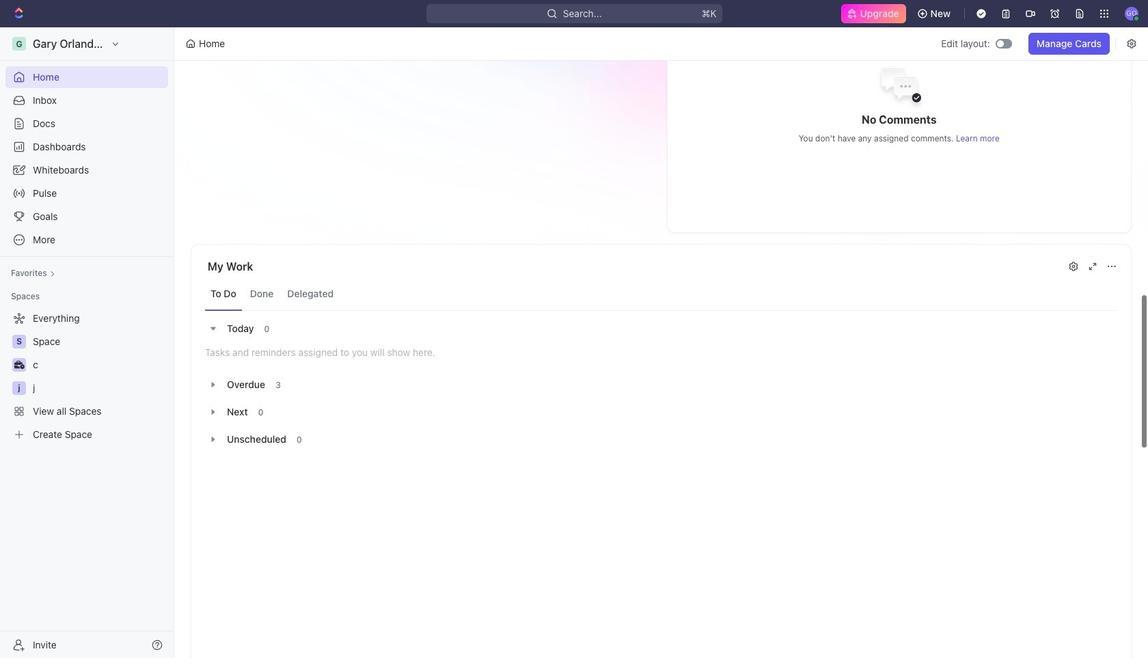 Task type: describe. For each thing, give the bounding box(es) containing it.
gary orlando's workspace, , element
[[12, 37, 26, 51]]



Task type: locate. For each thing, give the bounding box(es) containing it.
space, , element
[[12, 335, 26, 349]]

business time image
[[14, 361, 24, 369]]

tree
[[5, 308, 168, 446]]

tab list
[[205, 278, 1118, 311]]

j, , element
[[12, 381, 26, 395]]

tree inside sidebar navigation
[[5, 308, 168, 446]]

sidebar navigation
[[0, 27, 177, 658]]



Task type: vqa. For each thing, say whether or not it's contained in the screenshot.
add related to left Add Task button
no



